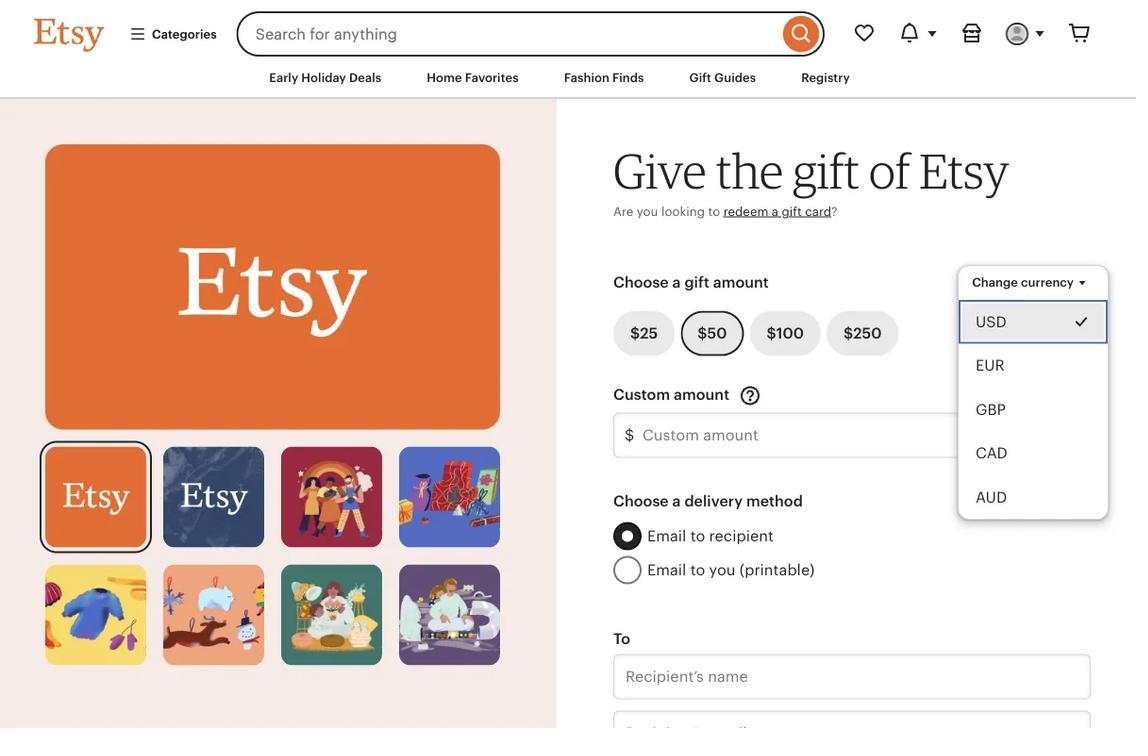 Task type: locate. For each thing, give the bounding box(es) containing it.
2 choose from the top
[[613, 493, 669, 510]]

holiday
[[301, 70, 346, 84]]

change
[[972, 275, 1018, 289]]

0 vertical spatial email
[[647, 528, 686, 545]]

change currency button
[[958, 265, 1105, 300]]

to right looking
[[708, 204, 720, 219]]

?
[[832, 204, 838, 219]]

0 vertical spatial choose
[[613, 274, 669, 291]]

choose for choose a gift amount
[[613, 274, 669, 291]]

amount up '$50'
[[713, 274, 769, 291]]

custom
[[613, 386, 670, 403]]

etsy logo on an orange background image
[[45, 145, 500, 430], [45, 447, 146, 548]]

1 etsy logo on an orange background image from the top
[[45, 145, 500, 430]]

1 vertical spatial you
[[709, 562, 736, 579]]

1 vertical spatial gift
[[782, 204, 802, 219]]

a down looking
[[672, 274, 681, 291]]

menu bar
[[0, 57, 1136, 99]]

0 vertical spatial gift
[[793, 142, 860, 200]]

illustration of a child and an adult playing with a toy train set, on a dark purple background image
[[399, 565, 500, 666]]

usd
[[976, 314, 1007, 331]]

1 vertical spatial choose
[[613, 493, 669, 510]]

$25
[[630, 325, 658, 342]]

to down email to recipient
[[690, 562, 705, 579]]

gift up card
[[793, 142, 860, 200]]

fashion finds
[[564, 70, 644, 84]]

cad
[[976, 445, 1008, 462]]

email to you (printable)
[[647, 562, 815, 579]]

finds
[[613, 70, 644, 84]]

2 etsy logo on an orange background image from the top
[[45, 447, 146, 548]]

to
[[708, 204, 720, 219], [690, 528, 705, 545], [690, 562, 705, 579]]

1 vertical spatial to
[[690, 528, 705, 545]]

email to recipient
[[647, 528, 774, 545]]

email down email to recipient
[[647, 562, 686, 579]]

gift
[[689, 70, 712, 84]]

choose left delivery
[[613, 493, 669, 510]]

1 vertical spatial email
[[647, 562, 686, 579]]

give the gift of etsy are you looking to redeem a gift card ?
[[613, 142, 1009, 219]]

email down choose a delivery method on the right
[[647, 528, 686, 545]]

2 vertical spatial to
[[690, 562, 705, 579]]

fashion finds link
[[550, 60, 658, 95]]

Custom amount number field
[[613, 413, 1091, 458]]

None search field
[[237, 11, 825, 57]]

a right redeem
[[772, 204, 779, 219]]

home favorites link
[[413, 60, 533, 95]]

1 choose from the top
[[613, 274, 669, 291]]

0 vertical spatial you
[[637, 204, 658, 219]]

to down choose a delivery method on the right
[[690, 528, 705, 545]]

(printable)
[[740, 562, 815, 579]]

delivery
[[685, 493, 743, 510]]

gift left card
[[782, 204, 802, 219]]

custom amount
[[613, 386, 733, 403]]

you inside give the gift of etsy are you looking to redeem a gift card ?
[[637, 204, 658, 219]]

cad button
[[959, 432, 1108, 476]]

0 horizontal spatial you
[[637, 204, 658, 219]]

you right are
[[637, 204, 658, 219]]

a left delivery
[[672, 493, 681, 510]]

amount right custom
[[674, 386, 730, 403]]

0 vertical spatial a
[[772, 204, 779, 219]]

gift
[[793, 142, 860, 200], [782, 204, 802, 219], [685, 274, 710, 291]]

to inside give the gift of etsy are you looking to redeem a gift card ?
[[708, 204, 720, 219]]

looking
[[661, 204, 705, 219]]

choose a gift amount
[[613, 274, 769, 291]]

2 vertical spatial a
[[672, 493, 681, 510]]

choose
[[613, 274, 669, 291], [613, 493, 669, 510]]

1 email from the top
[[647, 528, 686, 545]]

email
[[647, 528, 686, 545], [647, 562, 686, 579]]

aud button
[[959, 476, 1108, 519]]

1 horizontal spatial you
[[709, 562, 736, 579]]

choose up "$25" at right top
[[613, 274, 669, 291]]

2 vertical spatial gift
[[685, 274, 710, 291]]

you
[[637, 204, 658, 219], [709, 562, 736, 579]]

menu
[[958, 265, 1109, 520]]

early
[[269, 70, 298, 84]]

a
[[772, 204, 779, 219], [672, 274, 681, 291], [672, 493, 681, 510]]

gift for of
[[793, 142, 860, 200]]

1 vertical spatial etsy logo on an orange background image
[[45, 447, 146, 548]]

0 vertical spatial etsy logo on an orange background image
[[45, 145, 500, 430]]

you down email to recipient
[[709, 562, 736, 579]]

categories
[[152, 27, 217, 41]]

a for choose a gift amount
[[672, 274, 681, 291]]

illustration of a child giving an adult a pot of flowers, surrounded by cozy furniture and plants, on a green background image
[[281, 565, 382, 666]]

registry
[[801, 70, 850, 84]]

to for you
[[690, 562, 705, 579]]

1 vertical spatial a
[[672, 274, 681, 291]]

0 vertical spatial to
[[708, 204, 720, 219]]

card
[[805, 204, 832, 219]]

early holiday deals link
[[255, 60, 396, 95]]

2 email from the top
[[647, 562, 686, 579]]

gift up '$50'
[[685, 274, 710, 291]]

gbp
[[976, 401, 1006, 418]]

amount
[[713, 274, 769, 291], [674, 386, 730, 403]]



Task type: describe. For each thing, give the bounding box(es) containing it.
the
[[716, 142, 784, 200]]

choose a delivery method
[[613, 493, 803, 510]]

home favorites
[[427, 70, 519, 84]]

fashion
[[564, 70, 610, 84]]

menu bar containing early holiday deals
[[0, 57, 1136, 99]]

redeem a gift card link
[[724, 204, 832, 219]]

change currency
[[972, 275, 1074, 289]]

gift for amount
[[685, 274, 710, 291]]

etsy logo on a dark blue background image
[[163, 447, 264, 548]]

gbp button
[[959, 388, 1108, 432]]

to
[[613, 631, 630, 648]]

a for choose a delivery method
[[672, 493, 681, 510]]

early holiday deals
[[269, 70, 382, 84]]

home
[[427, 70, 462, 84]]

categories button
[[115, 17, 231, 51]]

gift guides link
[[675, 60, 770, 95]]

email for email to you (printable)
[[647, 562, 686, 579]]

none search field inside categories banner
[[237, 11, 825, 57]]

illustration of a sweater, hat, scarf, socks, and gloves on a yellow background image
[[45, 565, 146, 666]]

choose for choose a delivery method
[[613, 493, 669, 510]]

are
[[613, 204, 634, 219]]

recipient
[[709, 528, 774, 545]]

eur button
[[959, 344, 1108, 388]]

eur
[[976, 357, 1005, 374]]

illustration of three etsy sellers standing in front of a rainbow on a dark red background image
[[281, 447, 382, 548]]

to for recipient
[[690, 528, 705, 545]]

deals
[[349, 70, 382, 84]]

Search for anything text field
[[237, 11, 779, 57]]

menu containing usd
[[958, 265, 1109, 520]]

etsy
[[919, 142, 1009, 200]]

0 vertical spatial amount
[[713, 274, 769, 291]]

$250
[[844, 325, 882, 342]]

aud
[[976, 489, 1007, 506]]

registry link
[[787, 60, 864, 95]]

Recipient's email email field
[[613, 711, 1091, 729]]

gift guides
[[689, 70, 756, 84]]

$100
[[767, 325, 804, 342]]

email for email to recipient
[[647, 528, 686, 545]]

of
[[869, 142, 910, 200]]

Recipient's name text field
[[613, 654, 1091, 700]]

favorites
[[465, 70, 519, 84]]

redeem
[[724, 204, 769, 219]]

categories banner
[[0, 0, 1136, 57]]

method
[[746, 493, 803, 510]]

illustration of assorted holiday ornaments on a light orange background image
[[163, 565, 264, 666]]

currency
[[1021, 275, 1074, 289]]

$50
[[698, 325, 727, 342]]

give
[[613, 142, 706, 200]]

a inside give the gift of etsy are you looking to redeem a gift card ?
[[772, 204, 779, 219]]

1 vertical spatial amount
[[674, 386, 730, 403]]

illustration of presents wrapped with wrapping paper and ribbons on a blue background image
[[399, 447, 500, 548]]

usd button
[[959, 300, 1108, 344]]

guides
[[714, 70, 756, 84]]



Task type: vqa. For each thing, say whether or not it's contained in the screenshot.
bottommost a
yes



